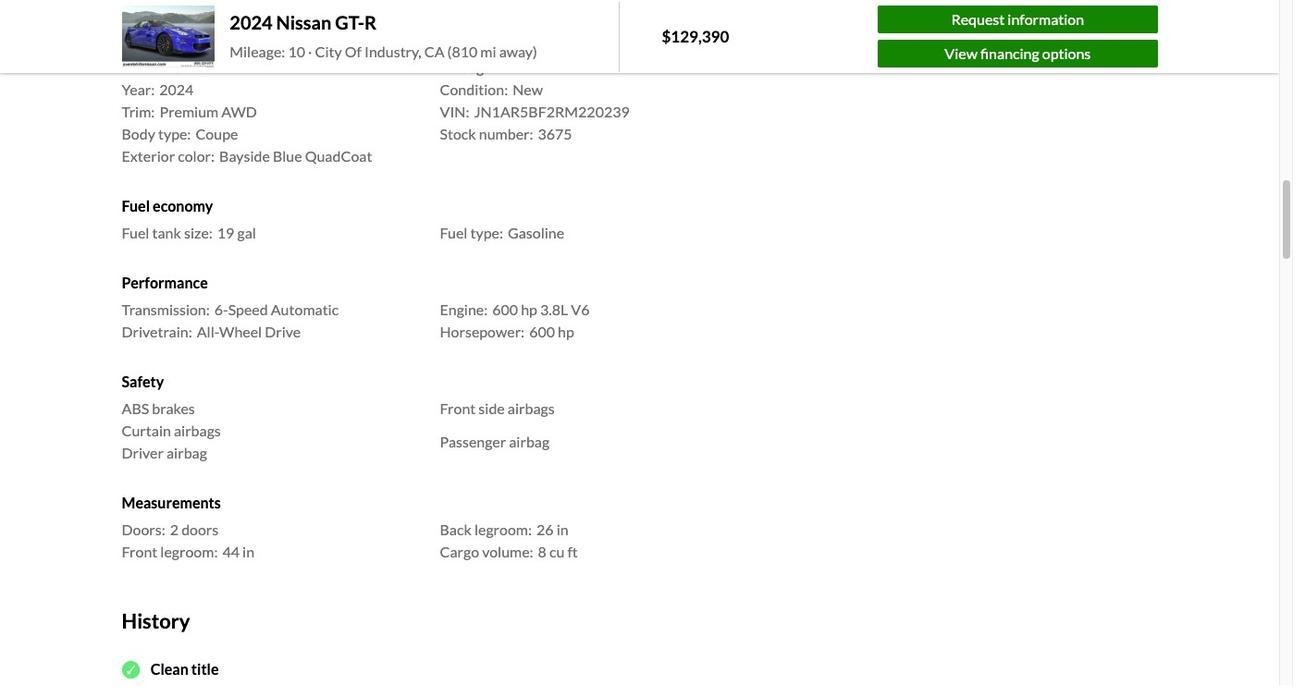 Task type: vqa. For each thing, say whether or not it's contained in the screenshot.


Task type: describe. For each thing, give the bounding box(es) containing it.
request
[[951, 11, 1005, 28]]

horsepower:
[[440, 323, 525, 340]]

request information button
[[878, 6, 1158, 34]]

abs brakes curtain airbags driver airbag
[[122, 400, 221, 462]]

0 vertical spatial front
[[440, 400, 476, 417]]

quadcoat
[[305, 147, 372, 164]]

2
[[170, 521, 179, 539]]

0 vertical spatial airbags
[[508, 400, 555, 417]]

night)
[[606, 36, 647, 53]]

passenger airbag
[[440, 433, 550, 451]]

transmission: 6-speed automatic drivetrain: all-wheel drive
[[122, 301, 339, 340]]

curtain
[[122, 422, 171, 440]]

type: inside make: nissan model: gt-r year: 2024 trim: premium awd body type: coupe exterior color: bayside blue quadcoat
[[158, 125, 191, 142]]

mi inside 2024 nissan gt-r mileage: 10 · city of industry, ca (810 mi away)
[[480, 42, 496, 60]]

0 horizontal spatial 600
[[492, 301, 518, 318]]

information
[[1008, 11, 1084, 28]]

mi inside the interior color: blue (kuro night) mileage: 10 mi condition: new vin: jn1ar5bf2rm220239 stock number: 3675
[[520, 58, 536, 76]]

view financing options
[[945, 44, 1091, 62]]

ft
[[567, 543, 578, 561]]

(kuro
[[566, 36, 603, 53]]

$129,390
[[662, 27, 729, 46]]

fuel economy
[[122, 197, 213, 214]]

back legroom: 26 in cargo volume: 8 cu ft
[[440, 521, 578, 561]]

10 inside 2024 nissan gt-r mileage: 10 · city of industry, ca (810 mi away)
[[288, 42, 305, 60]]

performance
[[122, 274, 208, 291]]

side
[[479, 400, 505, 417]]

legroom: inside doors: 2 doors front legroom: 44 in
[[160, 543, 218, 561]]

vin:
[[440, 102, 469, 120]]

interior color: blue (kuro night) mileage: 10 mi condition: new vin: jn1ar5bf2rm220239 stock number: 3675
[[440, 36, 647, 142]]

color: inside make: nissan model: gt-r year: 2024 trim: premium awd body type: coupe exterior color: bayside blue quadcoat
[[178, 147, 215, 164]]

back
[[440, 521, 472, 539]]

automatic
[[271, 301, 339, 318]]

gt- inside make: nissan model: gt-r year: 2024 trim: premium awd body type: coupe exterior color: bayside blue quadcoat
[[172, 58, 195, 76]]

financing
[[981, 44, 1039, 62]]

exterior
[[122, 147, 175, 164]]

6-
[[214, 301, 228, 318]]

bayside
[[219, 147, 270, 164]]

drive
[[265, 323, 301, 340]]

make:
[[122, 36, 162, 53]]

coupe
[[196, 125, 238, 142]]

driver
[[122, 444, 164, 462]]

gal
[[237, 224, 256, 241]]

gasoline
[[508, 224, 564, 241]]

doors
[[181, 521, 219, 539]]

trim:
[[122, 102, 155, 120]]

speed
[[228, 301, 268, 318]]

condition:
[[440, 80, 508, 98]]

doors:
[[122, 521, 165, 539]]

10 inside the interior color: blue (kuro night) mileage: 10 mi condition: new vin: jn1ar5bf2rm220239 stock number: 3675
[[500, 58, 517, 76]]

volume:
[[482, 543, 533, 561]]

passenger
[[440, 433, 506, 451]]

stock
[[440, 125, 476, 142]]

number:
[[479, 125, 533, 142]]

r inside 2024 nissan gt-r mileage: 10 · city of industry, ca (810 mi away)
[[364, 11, 377, 33]]

v6
[[571, 301, 590, 318]]

view
[[945, 44, 978, 62]]

fuel for fuel tank size: 19 gal
[[122, 224, 149, 241]]

fuel type: gasoline
[[440, 224, 564, 241]]

jn1ar5bf2rm220239
[[474, 102, 630, 120]]

(810
[[447, 42, 478, 60]]

nissan for model:
[[166, 36, 210, 53]]

overview
[[122, 9, 187, 26]]

1 vertical spatial type:
[[470, 224, 503, 241]]

mileage: inside the interior color: blue (kuro night) mileage: 10 mi condition: new vin: jn1ar5bf2rm220239 stock number: 3675
[[440, 58, 495, 76]]

all-
[[197, 323, 219, 340]]

ca
[[424, 42, 445, 60]]

fuel for fuel economy
[[122, 197, 150, 214]]

engine: 600 hp 3.8l v6 horsepower: 600 hp
[[440, 301, 590, 340]]

2024 nissan gt-r mileage: 10 · city of industry, ca (810 mi away)
[[230, 11, 537, 60]]

body
[[122, 125, 155, 142]]

premium
[[159, 102, 219, 120]]



Task type: locate. For each thing, give the bounding box(es) containing it.
color: down coupe
[[178, 147, 215, 164]]

gt-
[[335, 11, 364, 33], [172, 58, 195, 76]]

cargo
[[440, 543, 479, 561]]

1 vertical spatial legroom:
[[160, 543, 218, 561]]

1 horizontal spatial blue
[[534, 36, 564, 53]]

1 horizontal spatial front
[[440, 400, 476, 417]]

3675
[[538, 125, 572, 142]]

1 horizontal spatial type:
[[470, 224, 503, 241]]

0 horizontal spatial gt-
[[172, 58, 195, 76]]

new
[[513, 80, 543, 98]]

fuel up engine:
[[440, 224, 468, 241]]

1 vertical spatial 600
[[529, 323, 555, 340]]

blue left (kuro
[[534, 36, 564, 53]]

size:
[[184, 224, 213, 241]]

1 horizontal spatial 2024
[[230, 11, 273, 33]]

r inside make: nissan model: gt-r year: 2024 trim: premium awd body type: coupe exterior color: bayside blue quadcoat
[[195, 58, 205, 76]]

2024 up 'premium'
[[159, 80, 194, 98]]

0 horizontal spatial nissan
[[166, 36, 210, 53]]

measurements
[[122, 494, 221, 512]]

fuel
[[122, 197, 150, 214], [122, 224, 149, 241], [440, 224, 468, 241]]

history
[[122, 609, 190, 634]]

safety
[[122, 373, 164, 390]]

0 horizontal spatial r
[[195, 58, 205, 76]]

title
[[191, 661, 219, 678]]

0 horizontal spatial blue
[[273, 147, 302, 164]]

0 horizontal spatial in
[[242, 543, 254, 561]]

front
[[440, 400, 476, 417], [122, 543, 158, 561]]

1 horizontal spatial mi
[[520, 58, 536, 76]]

0 horizontal spatial mi
[[480, 42, 496, 60]]

0 horizontal spatial airbags
[[174, 422, 221, 440]]

1 vertical spatial hp
[[558, 323, 574, 340]]

advertisement region
[[827, 0, 1104, 25]]

color: right interior
[[493, 36, 530, 53]]

2024
[[230, 11, 273, 33], [159, 80, 194, 98]]

mi
[[480, 42, 496, 60], [520, 58, 536, 76]]

1 horizontal spatial airbag
[[509, 433, 550, 451]]

8
[[538, 543, 547, 561]]

doors: 2 doors front legroom: 44 in
[[122, 521, 254, 561]]

0 horizontal spatial hp
[[521, 301, 537, 318]]

nissan down overview
[[166, 36, 210, 53]]

in right "26"
[[557, 521, 569, 539]]

fuel left tank
[[122, 224, 149, 241]]

1 horizontal spatial 600
[[529, 323, 555, 340]]

0 vertical spatial type:
[[158, 125, 191, 142]]

awd
[[221, 102, 257, 120]]

1 horizontal spatial airbags
[[508, 400, 555, 417]]

1 vertical spatial r
[[195, 58, 205, 76]]

10 left ·
[[288, 42, 305, 60]]

1 horizontal spatial r
[[364, 11, 377, 33]]

blue inside the interior color: blue (kuro night) mileage: 10 mi condition: new vin: jn1ar5bf2rm220239 stock number: 3675
[[534, 36, 564, 53]]

blue inside make: nissan model: gt-r year: 2024 trim: premium awd body type: coupe exterior color: bayside blue quadcoat
[[273, 147, 302, 164]]

1 horizontal spatial color:
[[493, 36, 530, 53]]

r
[[364, 11, 377, 33], [195, 58, 205, 76]]

wheel
[[219, 323, 262, 340]]

vdpcheck image
[[122, 661, 139, 679]]

engine:
[[440, 301, 488, 318]]

1 vertical spatial color:
[[178, 147, 215, 164]]

nissan inside make: nissan model: gt-r year: 2024 trim: premium awd body type: coupe exterior color: bayside blue quadcoat
[[166, 36, 210, 53]]

airbag down front side airbags
[[509, 433, 550, 451]]

2024 nissan gt-r image
[[122, 6, 215, 68]]

in inside back legroom: 26 in cargo volume: 8 cu ft
[[557, 521, 569, 539]]

0 horizontal spatial 10
[[288, 42, 305, 60]]

·
[[308, 42, 312, 60]]

view financing options button
[[878, 40, 1158, 67]]

0 vertical spatial color:
[[493, 36, 530, 53]]

1 vertical spatial in
[[242, 543, 254, 561]]

front inside doors: 2 doors front legroom: 44 in
[[122, 543, 158, 561]]

1 horizontal spatial 10
[[500, 58, 517, 76]]

legroom: inside back legroom: 26 in cargo volume: 8 cu ft
[[474, 521, 532, 539]]

fuel tank size: 19 gal
[[122, 224, 256, 241]]

color:
[[493, 36, 530, 53], [178, 147, 215, 164]]

front down doors:
[[122, 543, 158, 561]]

19
[[217, 224, 234, 241]]

hp
[[521, 301, 537, 318], [558, 323, 574, 340]]

hp left 3.8l
[[521, 301, 537, 318]]

gt- inside 2024 nissan gt-r mileage: 10 · city of industry, ca (810 mi away)
[[335, 11, 364, 33]]

model:
[[122, 58, 167, 76]]

0 vertical spatial nissan
[[276, 11, 332, 33]]

front side airbags
[[440, 400, 555, 417]]

1 vertical spatial nissan
[[166, 36, 210, 53]]

cu
[[549, 543, 565, 561]]

44
[[222, 543, 240, 561]]

industry,
[[365, 42, 421, 60]]

mileage: down interior
[[440, 58, 495, 76]]

0 vertical spatial gt-
[[335, 11, 364, 33]]

0 horizontal spatial color:
[[178, 147, 215, 164]]

1 horizontal spatial gt-
[[335, 11, 364, 33]]

away)
[[499, 42, 537, 60]]

0 vertical spatial blue
[[534, 36, 564, 53]]

in right 44
[[242, 543, 254, 561]]

fuel for fuel type: gasoline
[[440, 224, 468, 241]]

airbags right side
[[508, 400, 555, 417]]

blue right bayside
[[273, 147, 302, 164]]

1 horizontal spatial in
[[557, 521, 569, 539]]

request information
[[951, 11, 1084, 28]]

600 down 3.8l
[[529, 323, 555, 340]]

26
[[537, 521, 554, 539]]

0 horizontal spatial 2024
[[159, 80, 194, 98]]

1 vertical spatial airbags
[[174, 422, 221, 440]]

0 horizontal spatial type:
[[158, 125, 191, 142]]

gt- right model:
[[172, 58, 195, 76]]

airbag inside the abs brakes curtain airbags driver airbag
[[166, 444, 207, 462]]

1 vertical spatial gt-
[[172, 58, 195, 76]]

mileage: left ·
[[230, 42, 285, 60]]

type: left 'gasoline'
[[470, 224, 503, 241]]

r up industry,
[[364, 11, 377, 33]]

in inside doors: 2 doors front legroom: 44 in
[[242, 543, 254, 561]]

0 vertical spatial hp
[[521, 301, 537, 318]]

1 horizontal spatial nissan
[[276, 11, 332, 33]]

mileage: inside 2024 nissan gt-r mileage: 10 · city of industry, ca (810 mi away)
[[230, 42, 285, 60]]

interior
[[440, 36, 490, 53]]

of
[[345, 42, 362, 60]]

2024 inside 2024 nissan gt-r mileage: 10 · city of industry, ca (810 mi away)
[[230, 11, 273, 33]]

1 horizontal spatial legroom:
[[474, 521, 532, 539]]

drivetrain:
[[122, 323, 192, 340]]

brakes
[[152, 400, 195, 417]]

1 vertical spatial front
[[122, 543, 158, 561]]

airbag right driver on the left bottom of the page
[[166, 444, 207, 462]]

blue
[[534, 36, 564, 53], [273, 147, 302, 164]]

0 vertical spatial 2024
[[230, 11, 273, 33]]

economy
[[153, 197, 213, 214]]

2024 up make: nissan model: gt-r year: 2024 trim: premium awd body type: coupe exterior color: bayside blue quadcoat
[[230, 11, 273, 33]]

0 vertical spatial 600
[[492, 301, 518, 318]]

type: down 'premium'
[[158, 125, 191, 142]]

legroom: down doors
[[160, 543, 218, 561]]

600 up horsepower:
[[492, 301, 518, 318]]

airbag
[[509, 433, 550, 451], [166, 444, 207, 462]]

clean title
[[150, 661, 219, 678]]

nissan up ·
[[276, 11, 332, 33]]

nissan for gt-
[[276, 11, 332, 33]]

fuel left economy
[[122, 197, 150, 214]]

0 vertical spatial r
[[364, 11, 377, 33]]

0 horizontal spatial airbag
[[166, 444, 207, 462]]

legroom: up the volume:
[[474, 521, 532, 539]]

0 horizontal spatial legroom:
[[160, 543, 218, 561]]

nissan inside 2024 nissan gt-r mileage: 10 · city of industry, ca (810 mi away)
[[276, 11, 332, 33]]

hp down 3.8l
[[558, 323, 574, 340]]

legroom:
[[474, 521, 532, 539], [160, 543, 218, 561]]

gt- up of
[[335, 11, 364, 33]]

0 vertical spatial in
[[557, 521, 569, 539]]

3.8l
[[540, 301, 568, 318]]

type:
[[158, 125, 191, 142], [470, 224, 503, 241]]

0 horizontal spatial mileage:
[[230, 42, 285, 60]]

city
[[315, 42, 342, 60]]

airbags
[[508, 400, 555, 417], [174, 422, 221, 440]]

1 vertical spatial blue
[[273, 147, 302, 164]]

0 horizontal spatial front
[[122, 543, 158, 561]]

tank
[[152, 224, 181, 241]]

r up 'premium'
[[195, 58, 205, 76]]

clean
[[150, 661, 189, 678]]

front left side
[[440, 400, 476, 417]]

make: nissan model: gt-r year: 2024 trim: premium awd body type: coupe exterior color: bayside blue quadcoat
[[122, 36, 372, 164]]

options
[[1042, 44, 1091, 62]]

nissan
[[276, 11, 332, 33], [166, 36, 210, 53]]

transmission:
[[122, 301, 210, 318]]

0 vertical spatial legroom:
[[474, 521, 532, 539]]

1 horizontal spatial mileage:
[[440, 58, 495, 76]]

color: inside the interior color: blue (kuro night) mileage: 10 mi condition: new vin: jn1ar5bf2rm220239 stock number: 3675
[[493, 36, 530, 53]]

mi up new on the top left of the page
[[520, 58, 536, 76]]

10
[[288, 42, 305, 60], [500, 58, 517, 76]]

mi right (810
[[480, 42, 496, 60]]

abs
[[122, 400, 149, 417]]

year:
[[122, 80, 155, 98]]

10 up new on the top left of the page
[[500, 58, 517, 76]]

600
[[492, 301, 518, 318], [529, 323, 555, 340]]

1 horizontal spatial hp
[[558, 323, 574, 340]]

airbags inside the abs brakes curtain airbags driver airbag
[[174, 422, 221, 440]]

1 vertical spatial 2024
[[159, 80, 194, 98]]

2024 inside make: nissan model: gt-r year: 2024 trim: premium awd body type: coupe exterior color: bayside blue quadcoat
[[159, 80, 194, 98]]

airbags down brakes
[[174, 422, 221, 440]]



